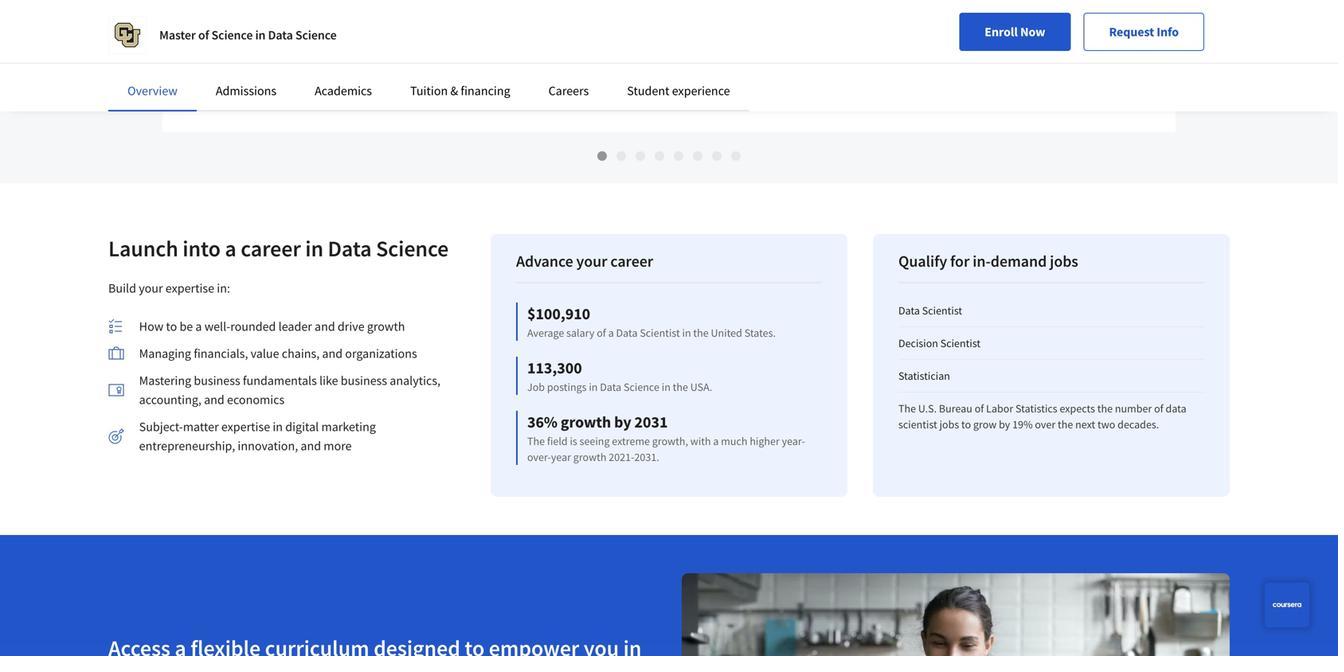Task type: describe. For each thing, give the bounding box(es) containing it.
a inside 36% growth by 2031 the field is seeing extreme growth, with a much higher year- over-year growth 2021-2031.
[[714, 434, 719, 449]]

into
[[183, 235, 221, 262]]

info
[[1157, 24, 1179, 40]]

in inside $100,910 average salary of a data scientist in the united states.
[[683, 326, 691, 340]]

over-
[[528, 450, 551, 464]]

$100,910
[[528, 304, 591, 324]]

student
[[627, 83, 670, 99]]

next
[[1076, 417, 1096, 432]]

&
[[451, 83, 458, 99]]

subject-
[[139, 419, 183, 435]]

tuition & financing link
[[410, 83, 511, 99]]

scientist for data scientist
[[923, 303, 963, 318]]

113,300 job postings in data science in the usa.
[[528, 358, 713, 394]]

0 horizontal spatial to
[[166, 319, 177, 335]]

of inside $100,910 average salary of a data scientist in the united states.
[[597, 326, 606, 340]]

matter
[[183, 419, 219, 435]]

student experience link
[[627, 83, 730, 99]]

demand
[[991, 251, 1047, 271]]

a inside $100,910 average salary of a data scientist in the united states.
[[609, 326, 614, 340]]

bureau
[[939, 401, 973, 416]]

student experience
[[627, 83, 730, 99]]

and up like
[[322, 346, 343, 362]]

data
[[1166, 401, 1187, 416]]

decision scientist
[[899, 336, 981, 350]]

the left "next" in the bottom right of the page
[[1058, 417, 1074, 432]]

leader
[[279, 319, 312, 335]]

request info button
[[1084, 13, 1205, 51]]

for
[[951, 251, 970, 271]]

higher
[[750, 434, 780, 449]]

enroll now button
[[960, 13, 1071, 51]]

by inside the u.s. bureau of labor statistics expects the number of data scientist jobs to grow by 19% over the next two decades.
[[999, 417, 1011, 432]]

well-
[[205, 319, 230, 335]]

data up drive
[[328, 235, 372, 262]]

qualify for in-demand jobs
[[899, 251, 1079, 271]]

$100,910 average salary of a data scientist in the united states.
[[528, 304, 776, 340]]

usa.
[[691, 380, 713, 394]]

36%
[[528, 412, 558, 432]]

1 vertical spatial growth
[[561, 412, 611, 432]]

of right master
[[198, 27, 209, 43]]

be
[[180, 319, 193, 335]]

scientist for decision scientist
[[941, 336, 981, 350]]

experience
[[672, 83, 730, 99]]

mastering
[[139, 373, 191, 389]]

two
[[1098, 417, 1116, 432]]

accounting,
[[139, 392, 202, 408]]

extreme
[[612, 434, 650, 449]]

digital
[[285, 419, 319, 435]]

data inside $100,910 average salary of a data scientist in the united states.
[[616, 326, 638, 340]]

2031.
[[635, 450, 660, 464]]

tuition
[[410, 83, 448, 99]]

scientist inside $100,910 average salary of a data scientist in the united states.
[[640, 326, 680, 340]]

a right the be
[[196, 319, 202, 335]]

your for build
[[139, 280, 163, 296]]

united
[[711, 326, 743, 340]]

enroll
[[985, 24, 1018, 40]]

and left drive
[[315, 319, 335, 335]]

postings
[[547, 380, 587, 394]]

build
[[108, 280, 136, 296]]

0 vertical spatial growth
[[367, 319, 405, 335]]

with
[[691, 434, 711, 449]]

year
[[551, 450, 571, 464]]

innovation,
[[238, 438, 298, 454]]

the inside 36% growth by 2031 the field is seeing extreme growth, with a much higher year- over-year growth 2021-2031.
[[528, 434, 545, 449]]

advance
[[516, 251, 573, 271]]

request
[[1110, 24, 1155, 40]]

and inside 'mastering business fundamentals like business analytics, accounting, and economics'
[[204, 392, 225, 408]]

year-
[[782, 434, 806, 449]]

is
[[570, 434, 578, 449]]

0 vertical spatial jobs
[[1050, 251, 1079, 271]]

a right "into"
[[225, 235, 236, 262]]

like
[[320, 373, 338, 389]]

2 business from the left
[[341, 373, 387, 389]]

data inside 113,300 job postings in data science in the usa.
[[600, 380, 622, 394]]



Task type: vqa. For each thing, say whether or not it's contained in the screenshot.
MASTERING BUSINESS FUNDAMENTALS LIKE BUSINESS ANALYTICS, ACCOUNTING, AND ECONOMICS
yes



Task type: locate. For each thing, give the bounding box(es) containing it.
decision
[[899, 336, 939, 350]]

marketing
[[322, 419, 376, 435]]

build your expertise in:
[[108, 280, 230, 296]]

in:
[[217, 280, 230, 296]]

in inside subject-matter expertise in digital marketing entrepreneurship, innovation, and more
[[273, 419, 283, 435]]

more
[[324, 438, 352, 454]]

by up extreme
[[615, 412, 632, 432]]

1 horizontal spatial career
[[611, 251, 654, 271]]

by
[[615, 412, 632, 432], [999, 417, 1011, 432]]

expertise for in
[[221, 419, 270, 435]]

admissions
[[216, 83, 277, 99]]

field
[[547, 434, 568, 449]]

1 horizontal spatial jobs
[[1050, 251, 1079, 271]]

academics link
[[315, 83, 372, 99]]

the up two
[[1098, 401, 1113, 416]]

your right advance
[[577, 251, 608, 271]]

career up $100,910 average salary of a data scientist in the united states.
[[611, 251, 654, 271]]

data up 113,300 job postings in data science in the usa.
[[616, 326, 638, 340]]

qualify
[[899, 251, 948, 271]]

to left grow
[[962, 417, 972, 432]]

chains,
[[282, 346, 320, 362]]

scientist up decision scientist
[[923, 303, 963, 318]]

u.s.
[[919, 401, 937, 416]]

value
[[251, 346, 279, 362]]

the
[[694, 326, 709, 340], [673, 380, 688, 394], [1098, 401, 1113, 416], [1058, 417, 1074, 432]]

your
[[577, 251, 608, 271], [139, 280, 163, 296]]

to inside the u.s. bureau of labor statistics expects the number of data scientist jobs to grow by 19% over the next two decades.
[[962, 417, 972, 432]]

to left the be
[[166, 319, 177, 335]]

and down digital
[[301, 438, 321, 454]]

expertise for in:
[[166, 280, 214, 296]]

overview
[[128, 83, 178, 99]]

expertise inside subject-matter expertise in digital marketing entrepreneurship, innovation, and more
[[221, 419, 270, 435]]

launch
[[108, 235, 178, 262]]

1 horizontal spatial the
[[899, 401, 916, 416]]

drive
[[338, 319, 365, 335]]

to
[[166, 319, 177, 335], [962, 417, 972, 432]]

data up decision
[[899, 303, 920, 318]]

subject-matter expertise in digital marketing entrepreneurship, innovation, and more
[[139, 419, 376, 454]]

scientist
[[923, 303, 963, 318], [640, 326, 680, 340], [941, 336, 981, 350]]

jobs inside the u.s. bureau of labor statistics expects the number of data scientist jobs to grow by 19% over the next two decades.
[[940, 417, 960, 432]]

request info
[[1110, 24, 1179, 40]]

science
[[212, 27, 253, 43], [296, 27, 337, 43], [376, 235, 449, 262], [624, 380, 660, 394]]

1 horizontal spatial to
[[962, 417, 972, 432]]

0 vertical spatial expertise
[[166, 280, 214, 296]]

university of colorado boulder logo image
[[108, 16, 147, 54]]

business
[[194, 373, 240, 389], [341, 373, 387, 389]]

36% growth by 2031 the field is seeing extreme growth, with a much higher year- over-year growth 2021-2031.
[[528, 412, 806, 464]]

entrepreneurship,
[[139, 438, 235, 454]]

19%
[[1013, 417, 1033, 432]]

scientist up 113,300 job postings in data science in the usa.
[[640, 326, 680, 340]]

decades.
[[1118, 417, 1160, 432]]

growth up organizations
[[367, 319, 405, 335]]

admissions link
[[216, 83, 277, 99]]

the inside 113,300 job postings in data science in the usa.
[[673, 380, 688, 394]]

the u.s. bureau of labor statistics expects the number of data scientist jobs to grow by 19% over the next two decades.
[[899, 401, 1187, 432]]

fundamentals
[[243, 373, 317, 389]]

master
[[159, 27, 196, 43]]

financials,
[[194, 346, 248, 362]]

growth down seeing
[[574, 450, 607, 464]]

managing
[[139, 346, 191, 362]]

how to be a well-rounded leader and drive growth
[[139, 319, 405, 335]]

launch into a career in data science
[[108, 235, 449, 262]]

by inside 36% growth by 2031 the field is seeing extreme growth, with a much higher year- over-year growth 2021-2031.
[[615, 412, 632, 432]]

0 horizontal spatial the
[[528, 434, 545, 449]]

2 vertical spatial growth
[[574, 450, 607, 464]]

analytics,
[[390, 373, 441, 389]]

mastering business fundamentals like business analytics, accounting, and economics
[[139, 373, 441, 408]]

1 vertical spatial your
[[139, 280, 163, 296]]

scientist
[[899, 417, 938, 432]]

a right salary
[[609, 326, 614, 340]]

statistician
[[899, 369, 951, 383]]

states.
[[745, 326, 776, 340]]

the inside $100,910 average salary of a data scientist in the united states.
[[694, 326, 709, 340]]

science inside 113,300 job postings in data science in the usa.
[[624, 380, 660, 394]]

0 horizontal spatial business
[[194, 373, 240, 389]]

1 horizontal spatial your
[[577, 251, 608, 271]]

salary
[[567, 326, 595, 340]]

academics
[[315, 83, 372, 99]]

of
[[198, 27, 209, 43], [597, 326, 606, 340], [975, 401, 984, 416], [1155, 401, 1164, 416]]

expertise
[[166, 280, 214, 296], [221, 419, 270, 435]]

slides element
[[124, 147, 1214, 164]]

organizations
[[345, 346, 417, 362]]

0 horizontal spatial jobs
[[940, 417, 960, 432]]

0 horizontal spatial your
[[139, 280, 163, 296]]

job
[[528, 380, 545, 394]]

by down labor
[[999, 417, 1011, 432]]

1 vertical spatial jobs
[[940, 417, 960, 432]]

the
[[899, 401, 916, 416], [528, 434, 545, 449]]

1 vertical spatial the
[[528, 434, 545, 449]]

jobs
[[1050, 251, 1079, 271], [940, 417, 960, 432]]

the up the over- at bottom left
[[528, 434, 545, 449]]

the inside the u.s. bureau of labor statistics expects the number of data scientist jobs to grow by 19% over the next two decades.
[[899, 401, 916, 416]]

now
[[1021, 24, 1046, 40]]

enroll now
[[985, 24, 1046, 40]]

statistics
[[1016, 401, 1058, 416]]

managing financials, value chains, and organizations
[[139, 346, 417, 362]]

overview link
[[128, 83, 178, 99]]

113,300
[[528, 358, 582, 378]]

1 vertical spatial expertise
[[221, 419, 270, 435]]

and
[[315, 319, 335, 335], [322, 346, 343, 362], [204, 392, 225, 408], [301, 438, 321, 454]]

careers
[[549, 83, 589, 99]]

business down financials, at the left
[[194, 373, 240, 389]]

grow
[[974, 417, 997, 432]]

0 horizontal spatial by
[[615, 412, 632, 432]]

scientist right decision
[[941, 336, 981, 350]]

economics
[[227, 392, 285, 408]]

labor
[[987, 401, 1014, 416]]

data scientist
[[899, 303, 963, 318]]

the left usa.
[[673, 380, 688, 394]]

the up scientist
[[899, 401, 916, 416]]

1 business from the left
[[194, 373, 240, 389]]

1 horizontal spatial business
[[341, 373, 387, 389]]

1 horizontal spatial expertise
[[221, 419, 270, 435]]

your right build
[[139, 280, 163, 296]]

2021-
[[609, 450, 635, 464]]

seeing
[[580, 434, 610, 449]]

0 horizontal spatial career
[[241, 235, 301, 262]]

and inside subject-matter expertise in digital marketing entrepreneurship, innovation, and more
[[301, 438, 321, 454]]

1 horizontal spatial by
[[999, 417, 1011, 432]]

advance your career
[[516, 251, 654, 271]]

a right with
[[714, 434, 719, 449]]

in-
[[973, 251, 991, 271]]

of right salary
[[597, 326, 606, 340]]

data up admissions
[[268, 27, 293, 43]]

growth up seeing
[[561, 412, 611, 432]]

growth,
[[652, 434, 689, 449]]

data right postings
[[600, 380, 622, 394]]

expertise down economics
[[221, 419, 270, 435]]

0 horizontal spatial expertise
[[166, 280, 214, 296]]

the left united
[[694, 326, 709, 340]]

financing
[[461, 83, 511, 99]]

of up grow
[[975, 401, 984, 416]]

career right "into"
[[241, 235, 301, 262]]

business down organizations
[[341, 373, 387, 389]]

and up matter
[[204, 392, 225, 408]]

expects
[[1060, 401, 1096, 416]]

data
[[268, 27, 293, 43], [328, 235, 372, 262], [899, 303, 920, 318], [616, 326, 638, 340], [600, 380, 622, 394]]

average
[[528, 326, 564, 340]]

expertise left in:
[[166, 280, 214, 296]]

rounded
[[230, 319, 276, 335]]

number
[[1116, 401, 1153, 416]]

0 vertical spatial your
[[577, 251, 608, 271]]

1 vertical spatial to
[[962, 417, 972, 432]]

master of science in data science
[[159, 27, 337, 43]]

over
[[1035, 417, 1056, 432]]

of left data
[[1155, 401, 1164, 416]]

your for advance
[[577, 251, 608, 271]]

0 vertical spatial the
[[899, 401, 916, 416]]

jobs down bureau
[[940, 417, 960, 432]]

how
[[139, 319, 164, 335]]

2031
[[635, 412, 668, 432]]

jobs right demand
[[1050, 251, 1079, 271]]

0 vertical spatial to
[[166, 319, 177, 335]]



